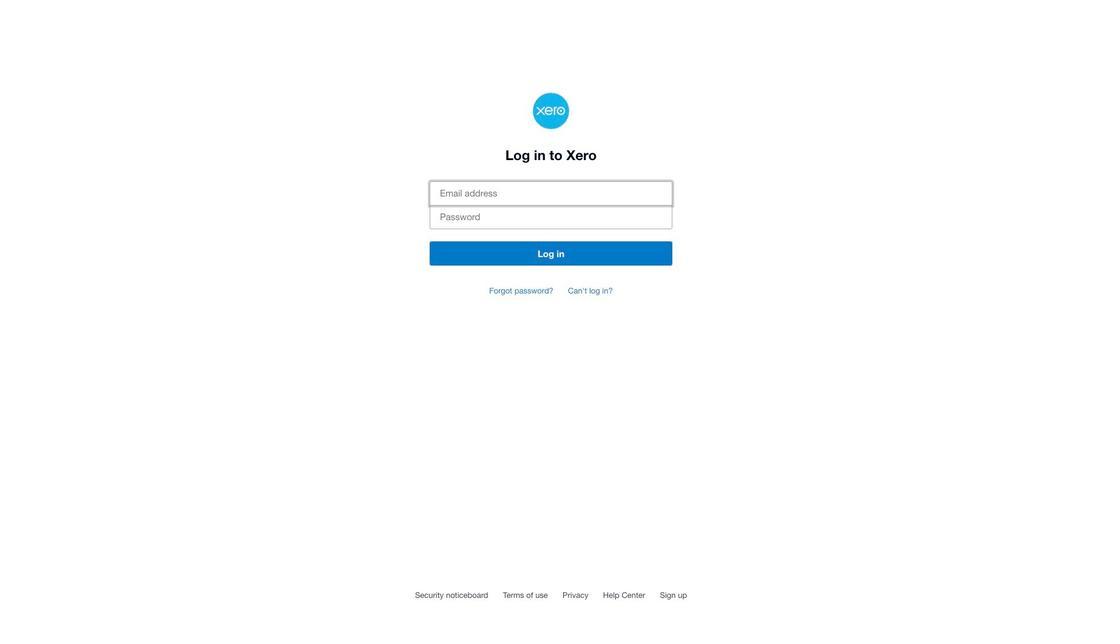 Task type: vqa. For each thing, say whether or not it's contained in the screenshot.
Email address email field
yes



Task type: describe. For each thing, give the bounding box(es) containing it.
Password password field
[[430, 205, 673, 229]]

Email address email field
[[430, 181, 673, 206]]



